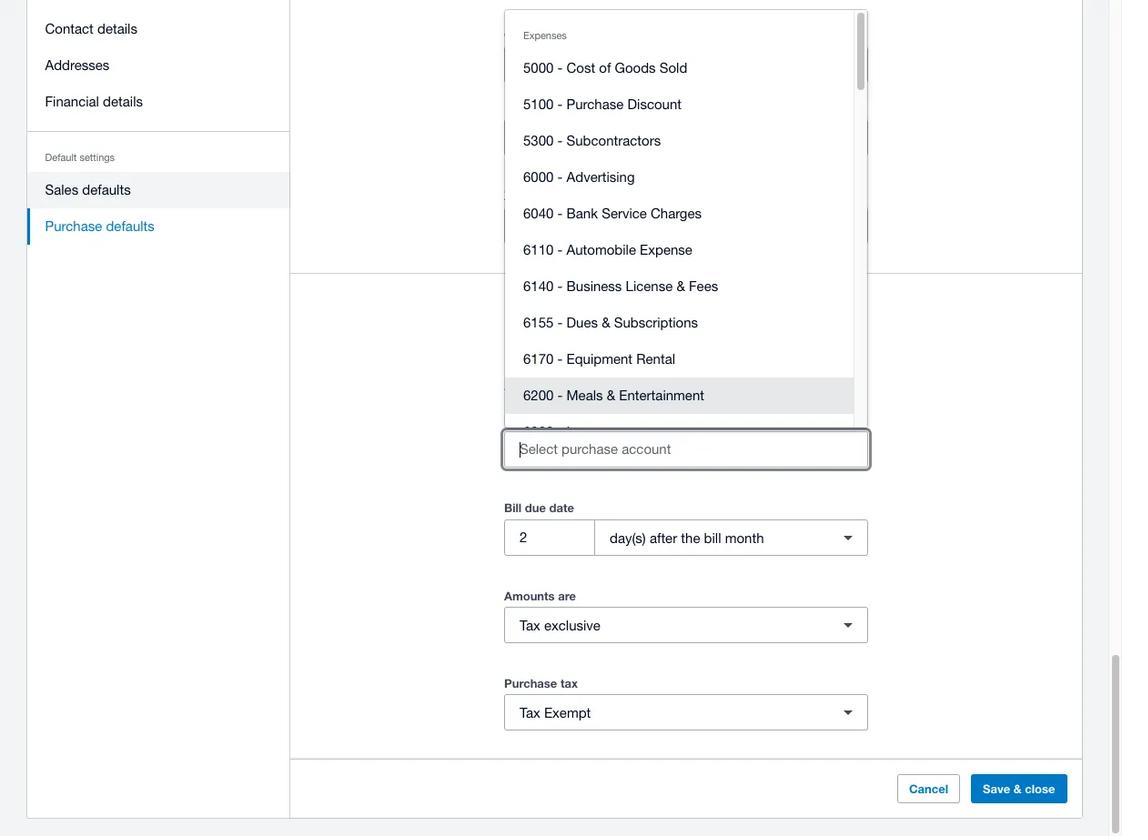 Task type: describe. For each thing, give the bounding box(es) containing it.
equipment
[[567, 351, 633, 367]]

5300
[[523, 133, 554, 148]]

& right 'dues'
[[602, 315, 610, 330]]

goods
[[615, 60, 656, 76]]

settings
[[80, 152, 115, 163]]

tax for tax exempt
[[520, 705, 540, 720]]

6200
[[523, 388, 554, 403]]

individual
[[692, 357, 749, 372]]

can
[[558, 357, 580, 372]]

bills
[[843, 357, 867, 372]]

be
[[584, 357, 600, 372]]

is
[[764, 129, 773, 145]]

bill
[[704, 530, 721, 546]]

sales
[[46, 182, 79, 198]]

- for 6320
[[557, 424, 563, 440]]

menu containing contact details
[[27, 0, 290, 256]]

defaults for purchase defaults link
[[106, 218, 155, 234]]

purchase down 6200
[[504, 412, 557, 427]]

amount
[[569, 27, 612, 42]]

6155
[[523, 315, 554, 330]]

cost
[[567, 60, 595, 76]]

and
[[504, 379, 527, 394]]

insurance
[[567, 424, 626, 440]]

6170
[[523, 351, 554, 367]]

defaults can be overridden on individual spend money, bills and purchase orders
[[504, 357, 867, 394]]

key
[[583, 188, 603, 203]]

purchase account
[[504, 412, 606, 427]]

when
[[660, 129, 693, 145]]

defaults
[[504, 357, 554, 372]]

bank
[[567, 206, 598, 221]]

5100
[[523, 97, 554, 112]]

bill
[[504, 501, 522, 515]]

are
[[558, 589, 576, 604]]

amounts are
[[504, 589, 576, 604]]

tax
[[561, 676, 578, 691]]

5000 - cost of goods sold
[[523, 60, 687, 76]]

6155 - dues & subscriptions
[[523, 315, 698, 330]]

6320
[[523, 424, 554, 440]]

on
[[672, 357, 688, 372]]

none number field inside bill due date group
[[505, 521, 594, 555]]

6040
[[523, 206, 554, 221]]

sales defaults link
[[27, 172, 290, 208]]

subcontractors
[[567, 133, 661, 148]]

overridden
[[603, 357, 669, 372]]

purchase down the '6140'
[[504, 304, 574, 323]]

5100 - purchase discount button
[[505, 87, 854, 123]]

- for 6170
[[557, 351, 563, 367]]

6110 - automobile expense button
[[505, 232, 854, 269]]

xero
[[504, 188, 531, 203]]

6200 - meals & entertainment
[[523, 388, 704, 403]]

credit
[[697, 129, 731, 145]]

6000
[[523, 169, 554, 185]]

addresses
[[46, 57, 110, 73]]

5300 - subcontractors
[[523, 133, 661, 148]]

6110 - automobile expense
[[523, 242, 693, 258]]

1 vertical spatial purchase defaults
[[504, 304, 637, 323]]

due
[[525, 501, 546, 515]]

Xero network key field
[[548, 208, 867, 243]]

& right save
[[1014, 782, 1022, 796]]

tax exclusive button
[[504, 607, 868, 644]]

5300 - subcontractors button
[[505, 123, 854, 159]]

fees
[[689, 279, 718, 294]]

& left fees
[[677, 279, 685, 294]]

default
[[46, 152, 77, 163]]

default settings
[[46, 152, 115, 163]]

financial
[[46, 94, 100, 109]]

dues
[[567, 315, 598, 330]]

6170 - equipment rental
[[523, 351, 675, 367]]

6000 - advertising button
[[505, 159, 854, 196]]

new
[[577, 129, 603, 145]]

purchase inside 5100 - purchase discount button
[[567, 97, 624, 112]]

reached
[[777, 129, 827, 145]]

xero network key
[[504, 188, 603, 203]]

0 vertical spatial limit
[[542, 27, 566, 42]]

sales defaults
[[46, 182, 131, 198]]

financial details
[[46, 94, 143, 109]]

money,
[[795, 357, 839, 372]]

of
[[599, 60, 611, 76]]

financial details link
[[27, 84, 290, 120]]

- for 5000
[[557, 60, 563, 76]]

purchase up tax exempt
[[504, 676, 557, 691]]

purchase
[[531, 379, 587, 394]]

entertainment
[[619, 388, 704, 403]]

after
[[650, 530, 677, 546]]

purchase tax
[[504, 676, 578, 691]]

purchase inside purchase defaults link
[[46, 218, 103, 234]]



Task type: locate. For each thing, give the bounding box(es) containing it.
defaults for sales defaults link
[[83, 182, 131, 198]]

details for contact details
[[98, 21, 138, 36]]

bill due date group
[[504, 520, 868, 556]]

5100 - purchase discount
[[523, 97, 682, 112]]

- right the '6140'
[[557, 279, 563, 294]]

date
[[549, 501, 574, 515]]

8 - from the top
[[557, 315, 563, 330]]

6170 - equipment rental button
[[505, 341, 854, 378]]

cancel
[[910, 782, 949, 796]]

block
[[539, 129, 573, 145]]

contact details link
[[27, 11, 290, 47]]

- for 6200
[[557, 388, 563, 403]]

0 vertical spatial details
[[98, 21, 138, 36]]

list box containing 5000 - cost of goods sold
[[505, 10, 854, 836]]

month
[[725, 530, 764, 546]]

day(s)
[[610, 530, 646, 546]]

defaults
[[83, 182, 131, 198], [106, 218, 155, 234], [578, 304, 637, 323]]

0 horizontal spatial limit
[[542, 27, 566, 42]]

0 vertical spatial defaults
[[83, 182, 131, 198]]

None number field
[[505, 521, 594, 555]]

purchase defaults down "sales defaults"
[[46, 218, 155, 234]]

purchase up new
[[567, 97, 624, 112]]

- down network
[[557, 206, 563, 221]]

3 - from the top
[[557, 133, 563, 148]]

purchase
[[567, 97, 624, 112], [46, 218, 103, 234], [504, 304, 574, 323], [504, 412, 557, 427], [504, 676, 557, 691]]

2 vertical spatial defaults
[[578, 304, 637, 323]]

tax exempt
[[520, 705, 591, 720]]

- for 6040
[[557, 206, 563, 221]]

0 vertical spatial tax
[[520, 618, 540, 633]]

- left the cost
[[557, 60, 563, 76]]

spend
[[753, 357, 791, 372]]

-
[[557, 60, 563, 76], [557, 97, 563, 112], [557, 133, 563, 148], [557, 169, 563, 185], [557, 206, 563, 221], [557, 242, 563, 258], [557, 279, 563, 294], [557, 315, 563, 330], [557, 351, 563, 367], [557, 388, 563, 403], [557, 424, 563, 440]]

1 horizontal spatial purchase defaults
[[504, 304, 637, 323]]

exclusive
[[544, 618, 601, 633]]

group
[[505, 10, 867, 836]]

6140
[[523, 279, 554, 294]]

expenses
[[523, 30, 567, 41]]

save & close button
[[972, 775, 1068, 804]]

6320 - insurance button
[[505, 414, 854, 451]]

defaults inside sales defaults link
[[83, 182, 131, 198]]

11 - from the top
[[557, 424, 563, 440]]

addresses link
[[27, 47, 290, 84]]

6040 - bank service charges button
[[505, 196, 854, 232]]

1 vertical spatial defaults
[[106, 218, 155, 234]]

block new invoices when credit limit is reached
[[539, 129, 827, 145]]

defaults down settings
[[83, 182, 131, 198]]

save & close
[[983, 782, 1056, 796]]

business
[[567, 279, 622, 294]]

- right the 6110
[[557, 242, 563, 258]]

group containing 5000 - cost of goods sold
[[505, 10, 867, 836]]

the
[[681, 530, 700, 546]]

save
[[983, 782, 1011, 796]]

- up network
[[557, 169, 563, 185]]

1 tax from the top
[[520, 618, 540, 633]]

charges
[[651, 206, 702, 221]]

6040 - bank service charges
[[523, 206, 702, 221]]

- right 6155
[[557, 315, 563, 330]]

contact
[[46, 21, 94, 36]]

contact details
[[46, 21, 138, 36]]

6320 - insurance
[[523, 424, 626, 440]]

- for 5300
[[557, 133, 563, 148]]

Purchase account field
[[505, 432, 867, 467]]

- for 6110
[[557, 242, 563, 258]]

orders
[[591, 379, 630, 394]]

amounts
[[504, 589, 555, 604]]

tax inside tax exclusive popup button
[[520, 618, 540, 633]]

7 - from the top
[[557, 279, 563, 294]]

expense
[[640, 242, 693, 258]]

network
[[534, 188, 580, 203]]

invoices
[[606, 129, 656, 145]]

purchase defaults inside menu
[[46, 218, 155, 234]]

- right the 5300
[[557, 133, 563, 148]]

tax down purchase tax
[[520, 705, 540, 720]]

sold
[[660, 60, 687, 76]]

1 horizontal spatial limit
[[735, 129, 760, 145]]

6000 - advertising
[[523, 169, 635, 185]]

6140 - business license & fees
[[523, 279, 718, 294]]

1 vertical spatial tax
[[520, 705, 540, 720]]

day(s) after the bill month button
[[594, 520, 868, 556]]

0 horizontal spatial purchase defaults
[[46, 218, 155, 234]]

details right contact
[[98, 21, 138, 36]]

service
[[602, 206, 647, 221]]

tax inside tax exempt popup button
[[520, 705, 540, 720]]

limit right credit
[[542, 27, 566, 42]]

limit
[[542, 27, 566, 42], [735, 129, 760, 145]]

purchase defaults link
[[27, 208, 290, 245]]

close
[[1026, 782, 1056, 796]]

defaults down business
[[578, 304, 637, 323]]

license
[[626, 279, 673, 294]]

rental
[[636, 351, 675, 367]]

details down addresses link
[[103, 94, 143, 109]]

cancel button
[[898, 775, 961, 804]]

- for 6000
[[557, 169, 563, 185]]

5000 - cost of goods sold button
[[505, 50, 854, 87]]

defaults inside purchase defaults link
[[106, 218, 155, 234]]

- for 5100
[[557, 97, 563, 112]]

1 vertical spatial limit
[[735, 129, 760, 145]]

tax exclusive
[[520, 618, 601, 633]]

6 - from the top
[[557, 242, 563, 258]]

&
[[677, 279, 685, 294], [602, 315, 610, 330], [607, 388, 615, 403], [1014, 782, 1022, 796]]

account
[[561, 412, 606, 427]]

purchase defaults down business
[[504, 304, 637, 323]]

1 - from the top
[[557, 60, 563, 76]]

6200 - meals & entertainment button
[[505, 378, 854, 414]]

subscriptions
[[614, 315, 698, 330]]

tax
[[520, 618, 540, 633], [520, 705, 540, 720]]

bill due date
[[504, 501, 574, 515]]

6110
[[523, 242, 554, 258]]

menu
[[27, 0, 290, 256]]

2 - from the top
[[557, 97, 563, 112]]

& right meals at the right of page
[[607, 388, 615, 403]]

4 - from the top
[[557, 169, 563, 185]]

- for 6155
[[557, 315, 563, 330]]

tax down amounts
[[520, 618, 540, 633]]

Credit limit amount number field
[[505, 47, 867, 82]]

list box
[[505, 10, 854, 836]]

discount
[[628, 97, 682, 112]]

- right 6200
[[557, 388, 563, 403]]

defaults down sales defaults link
[[106, 218, 155, 234]]

9 - from the top
[[557, 351, 563, 367]]

tax for tax exclusive
[[520, 618, 540, 633]]

- right 6320
[[557, 424, 563, 440]]

2 tax from the top
[[520, 705, 540, 720]]

10 - from the top
[[557, 388, 563, 403]]

6155 - dues & subscriptions button
[[505, 305, 854, 341]]

1 vertical spatial details
[[103, 94, 143, 109]]

advertising
[[567, 169, 635, 185]]

exempt
[[544, 705, 591, 720]]

credit limit amount
[[504, 27, 612, 42]]

day(s) after the bill month
[[610, 530, 764, 546]]

tax exempt button
[[504, 695, 868, 731]]

- right 5100
[[557, 97, 563, 112]]

meals
[[567, 388, 603, 403]]

automobile
[[567, 242, 636, 258]]

5 - from the top
[[557, 206, 563, 221]]

- right 6170 on the left top of page
[[557, 351, 563, 367]]

- for 6140
[[557, 279, 563, 294]]

0 vertical spatial purchase defaults
[[46, 218, 155, 234]]

details for financial details
[[103, 94, 143, 109]]

limit left "is"
[[735, 129, 760, 145]]

5000
[[523, 60, 554, 76]]

purchase down sales
[[46, 218, 103, 234]]



Task type: vqa. For each thing, say whether or not it's contained in the screenshot.
- within the 'button'
yes



